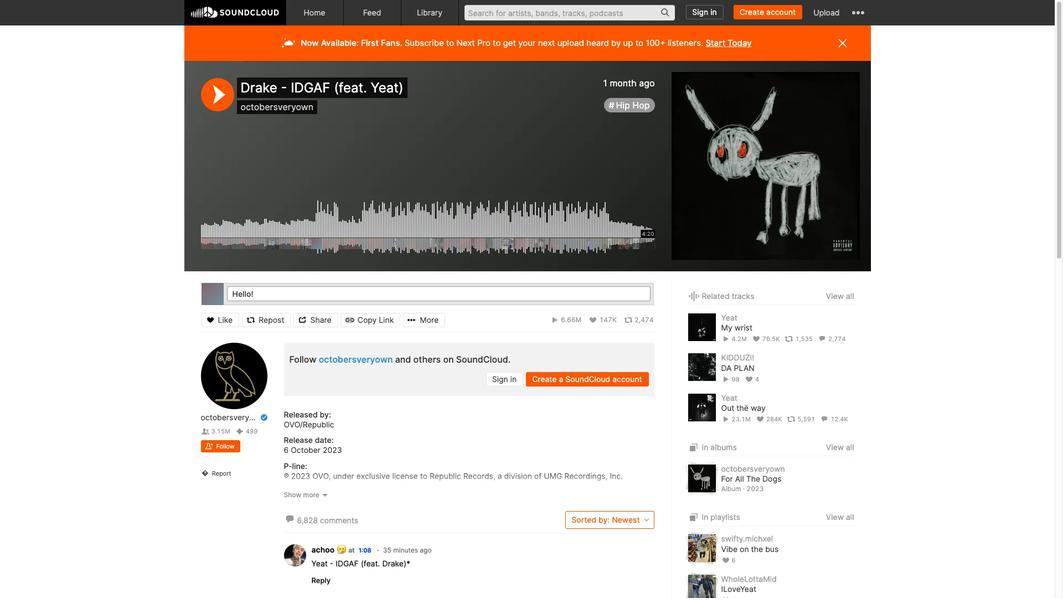Task type: locate. For each thing, give the bounding box(es) containing it.
2023
[[323, 445, 342, 455], [291, 471, 310, 480], [747, 484, 764, 493]]

(feat. for drake)*
[[361, 558, 380, 568]]

-
[[281, 80, 287, 96], [330, 558, 333, 568]]

track stats element containing 23.1m
[[721, 413, 854, 425]]

(feat. inside drake - idgaf (feat. yeat) octobersveryown
[[334, 80, 367, 96]]

3 view all from the top
[[826, 512, 854, 522]]

all for my wrist
[[846, 291, 854, 301]]

next
[[457, 38, 475, 48]]

1 vertical spatial view all
[[826, 442, 854, 452]]

2 horizontal spatial 2023
[[747, 484, 764, 493]]

2 vertical spatial view
[[826, 512, 844, 522]]

0 vertical spatial create
[[740, 7, 764, 17]]

all for vibe on the bus
[[846, 512, 854, 522]]

1 vertical spatial yeat link
[[721, 393, 737, 402]]

octobersveryown down drake on the top left of the page
[[241, 101, 314, 112]]

octobersveryown for all the dogs album · 2023
[[721, 464, 785, 493]]

in down soundcloud. on the left bottom of the page
[[510, 374, 517, 384]]

1 vertical spatial follow
[[216, 443, 235, 450]]

0 horizontal spatial a
[[498, 471, 502, 480]]

1 horizontal spatial sign in
[[692, 7, 717, 17]]

view
[[826, 291, 844, 301], [826, 442, 844, 452], [826, 512, 844, 522]]

1 view all from the top
[[826, 291, 854, 301]]

0 vertical spatial ago
[[639, 78, 655, 89]]

- right drake on the top left of the page
[[281, 80, 287, 96]]

0 vertical spatial account
[[766, 7, 796, 17]]

1 month ago
[[603, 78, 655, 89]]

0 vertical spatial all
[[846, 291, 854, 301]]

by: inside released by: ovo/republic
[[320, 410, 331, 419]]

1 vertical spatial yeat
[[721, 393, 737, 402]]

sign for create account
[[692, 7, 708, 17]]

on right others
[[443, 354, 454, 365]]

2023 inside octobersveryown for all the dogs album · 2023
[[747, 484, 764, 493]]

follow inside button
[[216, 443, 235, 450]]

create account button
[[734, 5, 803, 19]]

track stats element
[[445, 313, 654, 327], [721, 333, 854, 345], [721, 373, 854, 385], [721, 413, 854, 425]]

sign in down soundcloud. on the left bottom of the page
[[492, 374, 517, 384]]

1 horizontal spatial in
[[711, 7, 717, 17]]

yeat link up out
[[721, 393, 737, 402]]

show more link
[[284, 490, 654, 500]]

ovo,
[[313, 471, 331, 480]]

2 in from the top
[[702, 512, 708, 522]]

create inside create account 'button'
[[740, 7, 764, 17]]

6 down vibe
[[732, 556, 736, 564]]

reply link
[[311, 576, 331, 585]]

1 vertical spatial on
[[740, 544, 749, 553]]

1 vertical spatial in
[[510, 374, 517, 384]]

a left division
[[498, 471, 502, 480]]

1 horizontal spatial a
[[559, 374, 563, 384]]

released by: ovo/republic
[[284, 410, 334, 429]]

line:
[[292, 461, 307, 470]]

0 horizontal spatial 6
[[284, 445, 289, 455]]

track stats element containing 6.66m
[[445, 313, 654, 327]]

drake)*
[[382, 558, 410, 568]]

- down the achoo 🤧 link
[[330, 558, 333, 568]]

2 yeat link from the top
[[721, 393, 737, 402]]

0 horizontal spatial sign in
[[492, 374, 517, 384]]

0 vertical spatial 2023
[[323, 445, 342, 455]]

da
[[721, 363, 732, 372]]

wholelottamid
[[721, 574, 777, 583]]

5,591
[[798, 415, 815, 423]]

share
[[310, 315, 332, 324]]

0 vertical spatial view all
[[826, 291, 854, 301]]

fans.
[[381, 38, 402, 48]]

set image left in playlists
[[688, 511, 700, 524]]

0 vertical spatial yeat link
[[721, 313, 737, 322]]

on
[[443, 354, 454, 365], [740, 544, 749, 553]]

ago up hop at the right top of page
[[639, 78, 655, 89]]

yeat out thë way
[[721, 393, 766, 412]]

0 vertical spatial set image
[[688, 441, 700, 454]]

1 vertical spatial all
[[846, 442, 854, 452]]

yeat
[[721, 313, 737, 322], [721, 393, 737, 402], [311, 558, 328, 568]]

1 horizontal spatial 6
[[732, 556, 736, 564]]

octobersveryown down copy
[[319, 354, 393, 365]]

0 horizontal spatial by:
[[320, 410, 331, 419]]

1 horizontal spatial account
[[766, 7, 796, 17]]

2 vertical spatial view all
[[826, 512, 854, 522]]

(feat. for yeat)
[[334, 80, 367, 96]]

feed
[[363, 8, 381, 17]]

1 set image from the top
[[688, 441, 700, 454]]

iloveyeat
[[721, 584, 756, 594]]

1 vertical spatial sign in button
[[486, 372, 523, 386]]

to left next
[[446, 38, 454, 48]]

track stats element for yeat my wrist
[[721, 333, 854, 345]]

6 up p-
[[284, 445, 289, 455]]

2 view all from the top
[[826, 442, 854, 452]]

0 horizontal spatial idgaf
[[291, 80, 330, 96]]

1 vertical spatial by:
[[599, 515, 610, 524]]

0 vertical spatial sign in
[[692, 7, 717, 17]]

yeat for out thë way
[[721, 393, 737, 402]]

of
[[534, 471, 542, 480]]

listeners.
[[668, 38, 703, 48]]

0 horizontal spatial in
[[510, 374, 517, 384]]

1 horizontal spatial 2023
[[323, 445, 342, 455]]

octobersveryown link down drake on the top left of the page
[[241, 101, 314, 112]]

0 horizontal spatial -
[[281, 80, 287, 96]]

2 all from the top
[[846, 442, 854, 452]]

0 vertical spatial yeat
[[721, 313, 737, 322]]

kidduzi! link
[[721, 353, 754, 362]]

- inside drake - idgaf (feat. yeat) octobersveryown
[[281, 80, 287, 96]]

by: up the ovo/republic
[[320, 410, 331, 419]]

1 horizontal spatial sign
[[692, 7, 708, 17]]

499
[[246, 428, 258, 435]]

1 horizontal spatial on
[[740, 544, 749, 553]]

tracks
[[732, 291, 754, 301]]

octobersveryown up 3.15m at the left bottom of page
[[201, 413, 265, 422]]

3 view from the top
[[826, 512, 844, 522]]

1 vertical spatial in
[[702, 512, 708, 522]]

month
[[610, 78, 637, 89]]

repost button
[[242, 313, 291, 327]]

1 horizontal spatial idgaf
[[336, 558, 359, 568]]

license
[[392, 471, 418, 480]]

more
[[420, 315, 439, 324]]

in left the albums on the right bottom
[[702, 442, 708, 452]]

copy link
[[358, 315, 394, 324]]

octobersveryown link down copy
[[319, 354, 393, 365]]

1 vertical spatial 2023
[[291, 471, 310, 480]]

idgaf down at
[[336, 558, 359, 568]]

for all the dogs element
[[688, 465, 716, 492]]

follow down 3.15m at the left bottom of page
[[216, 443, 235, 450]]

0 horizontal spatial sign
[[492, 374, 508, 384]]

like
[[218, 315, 233, 324]]

create left soundcloud
[[532, 374, 557, 384]]

track stats element containing 98
[[721, 373, 854, 385]]

heard
[[586, 38, 609, 48]]

idgaf
[[291, 80, 330, 96], [336, 558, 359, 568]]

sign down soundcloud. on the left bottom of the page
[[492, 374, 508, 384]]

released
[[284, 410, 318, 419]]

release
[[284, 435, 313, 445]]

(feat. down achoo 🤧 at 1:08 · 35 minutes ago
[[361, 558, 380, 568]]

inc.
[[610, 471, 623, 480]]

da plan element
[[688, 353, 716, 381]]

35
[[383, 546, 391, 554]]

drake
[[241, 80, 277, 96]]

release date: 6 october 2023
[[284, 435, 342, 455]]

None search field
[[459, 0, 681, 25]]

1 vertical spatial sign
[[492, 374, 508, 384]]

sign up listeners.
[[692, 7, 708, 17]]

0 vertical spatial by:
[[320, 410, 331, 419]]

0 vertical spatial in
[[702, 442, 708, 452]]

set image left in albums
[[688, 441, 700, 454]]

by: right sorted
[[599, 515, 610, 524]]

1 horizontal spatial -
[[330, 558, 333, 568]]

date:
[[315, 435, 334, 445]]

2 set image from the top
[[688, 511, 700, 524]]

follow down share popup button
[[289, 354, 316, 365]]

yeat up my
[[721, 313, 737, 322]]

account right soundcloud
[[613, 374, 642, 384]]

2,774 link
[[818, 335, 846, 343]]

in
[[711, 7, 717, 17], [510, 374, 517, 384]]

0 horizontal spatial sign in button
[[486, 372, 523, 386]]

like button
[[201, 313, 239, 327]]

3 all from the top
[[846, 512, 854, 522]]

0 vertical spatial follow
[[289, 354, 316, 365]]

in
[[702, 442, 708, 452], [702, 512, 708, 522]]

1 vertical spatial -
[[330, 558, 333, 568]]

1 horizontal spatial follow
[[289, 354, 316, 365]]

0 vertical spatial idgaf
[[291, 80, 330, 96]]

1 all from the top
[[846, 291, 854, 301]]

·
[[377, 546, 379, 554]]

and
[[395, 354, 411, 365]]

octobersveryown
[[241, 101, 314, 112], [319, 354, 393, 365], [201, 413, 265, 422], [721, 464, 785, 474]]

in for create a soundcloud account
[[510, 374, 517, 384]]

1 horizontal spatial ago
[[639, 78, 655, 89]]

0 vertical spatial a
[[559, 374, 563, 384]]

show
[[284, 490, 301, 499]]

0 vertical spatial on
[[443, 354, 454, 365]]

(feat.
[[334, 80, 367, 96], [361, 558, 380, 568]]

drake - idgaf (feat. yeat) octobersveryown
[[241, 80, 403, 112]]

2,474 link
[[624, 315, 654, 324]]

0 vertical spatial sign in button
[[686, 5, 724, 19]]

1 vertical spatial sign in
[[492, 374, 517, 384]]

account inside create account 'button'
[[766, 7, 796, 17]]

1 vertical spatial (feat.
[[361, 558, 380, 568]]

6
[[284, 445, 289, 455], [732, 556, 736, 564]]

0 vertical spatial in
[[711, 7, 717, 17]]

account
[[766, 7, 796, 17], [613, 374, 642, 384]]

1 vertical spatial set image
[[688, 511, 700, 524]]

yeat down achoo
[[311, 558, 328, 568]]

track stats element for yeat out thë way
[[721, 413, 854, 425]]

get
[[503, 38, 516, 48]]

1 horizontal spatial sign in button
[[686, 5, 724, 19]]

0 vertical spatial (feat.
[[334, 80, 367, 96]]

1 vertical spatial account
[[613, 374, 642, 384]]

1 yeat link from the top
[[721, 313, 737, 322]]

0 horizontal spatial follow
[[216, 443, 235, 450]]

album ·
[[721, 484, 745, 493]]

available:
[[321, 38, 359, 48]]

ago inside achoo 🤧 at 1:08 · 35 minutes ago
[[420, 546, 432, 554]]

2023 inside release date: 6 october 2023
[[323, 445, 342, 455]]

sign in up start
[[692, 7, 717, 17]]

76.5k
[[762, 335, 780, 343]]

0 vertical spatial view
[[826, 291, 844, 301]]

create a soundcloud account
[[532, 374, 642, 384]]

1 view from the top
[[826, 291, 844, 301]]

track stats element containing 4.2m
[[721, 333, 854, 345]]

1 horizontal spatial create
[[740, 7, 764, 17]]

1 in from the top
[[702, 442, 708, 452]]

create account
[[740, 7, 796, 17]]

start
[[706, 38, 725, 48]]

in up start
[[711, 7, 717, 17]]

0 horizontal spatial account
[[613, 374, 642, 384]]

1 vertical spatial idgaf
[[336, 558, 359, 568]]

1 vertical spatial ago
[[420, 546, 432, 554]]

yeat inside 'yeat my wrist'
[[721, 313, 737, 322]]

sign in button down soundcloud. on the left bottom of the page
[[486, 372, 523, 386]]

yeat inside yeat out thë way
[[721, 393, 737, 402]]

sign in button up start
[[686, 5, 724, 19]]

vibe on the bus element
[[688, 535, 716, 562]]

yeat link for out
[[721, 393, 737, 402]]

records,
[[463, 471, 495, 480]]

3.15m link
[[201, 428, 230, 435]]

0 vertical spatial 6
[[284, 445, 289, 455]]

1 vertical spatial create
[[532, 374, 557, 384]]

yeat link for my
[[721, 313, 737, 322]]

1,535 link
[[785, 335, 813, 343]]

yeat up out
[[721, 393, 737, 402]]

create up today
[[740, 7, 764, 17]]

0 horizontal spatial 2023
[[291, 471, 310, 480]]

1 horizontal spatial by:
[[599, 515, 610, 524]]

to right license
[[420, 471, 427, 480]]

1 vertical spatial 6
[[732, 556, 736, 564]]

share button
[[294, 313, 338, 327]]

yeat link up my
[[721, 313, 737, 322]]

sign in
[[692, 7, 717, 17], [492, 374, 517, 384]]

swifty.michxel
[[721, 534, 773, 543]]

1 vertical spatial view
[[826, 442, 844, 452]]

library
[[417, 8, 442, 17]]

octobersveryown link
[[241, 101, 314, 112], [319, 354, 393, 365], [201, 413, 265, 423], [721, 464, 785, 474]]

to
[[446, 38, 454, 48], [493, 38, 501, 48], [635, 38, 643, 48], [420, 471, 427, 480]]

all
[[846, 291, 854, 301], [846, 442, 854, 452], [846, 512, 854, 522]]

now
[[301, 38, 319, 48]]

2023 down date:
[[323, 445, 342, 455]]

in left playlists
[[702, 512, 708, 522]]

idgaf down now
[[291, 80, 330, 96]]

octobersveryown's avatar element
[[201, 343, 267, 409]]

0 vertical spatial sign
[[692, 7, 708, 17]]

track stats element for kidduzi! da plan
[[721, 373, 854, 385]]

2 vertical spatial 2023
[[747, 484, 764, 493]]

octobersveryown inside drake - idgaf (feat. yeat) octobersveryown
[[241, 101, 314, 112]]

0 vertical spatial -
[[281, 80, 287, 96]]

0 horizontal spatial ago
[[420, 546, 432, 554]]

to left the get
[[493, 38, 501, 48]]

create inside create a soundcloud account button
[[532, 374, 557, 384]]

to right up
[[635, 38, 643, 48]]

da plan link
[[721, 363, 755, 373]]

2,774
[[828, 335, 846, 343]]

ago right minutes
[[420, 546, 432, 554]]

achoo 🤧's avatar element
[[284, 544, 306, 566]]

2023 down the
[[747, 484, 764, 493]]

6 link
[[721, 556, 736, 564]]

a left soundcloud
[[559, 374, 563, 384]]

in for in albums
[[702, 442, 708, 452]]

2023 down line:
[[291, 471, 310, 480]]

(feat. left yeat)
[[334, 80, 367, 96]]

on inside swifty.michxel vibe on the bus 6
[[740, 544, 749, 553]]

on down swifty.michxel link
[[740, 544, 749, 553]]

2,474
[[635, 315, 654, 324]]

account left the upload
[[766, 7, 796, 17]]

0 horizontal spatial create
[[532, 374, 557, 384]]

1 vertical spatial a
[[498, 471, 502, 480]]

6.66m
[[561, 315, 582, 324]]

set image
[[688, 441, 700, 454], [688, 511, 700, 524]]

idgaf inside drake - idgaf (feat. yeat) octobersveryown
[[291, 80, 330, 96]]

dogs
[[763, 474, 781, 484]]

2 vertical spatial all
[[846, 512, 854, 522]]



Task type: describe. For each thing, give the bounding box(es) containing it.
℗
[[284, 471, 289, 480]]

others
[[413, 354, 441, 365]]

76.5k link
[[752, 335, 780, 343]]

sign in for create account
[[692, 7, 717, 17]]

follow for follow octobersveryown and others on soundcloud.
[[289, 354, 316, 365]]

report
[[212, 470, 231, 477]]

the
[[751, 544, 763, 553]]

newest
[[612, 515, 640, 524]]

in for in playlists
[[702, 512, 708, 522]]

octobersveryown link up 3.15m at the left bottom of page
[[201, 413, 265, 423]]

view for my wrist
[[826, 291, 844, 301]]

4
[[755, 375, 759, 383]]

comments
[[320, 515, 358, 525]]

sorted
[[572, 515, 596, 524]]

achoo 🤧 at 1:08 · 35 minutes ago
[[311, 545, 432, 554]]

thë
[[737, 403, 749, 412]]

1:08
[[359, 546, 371, 554]]

hop
[[633, 100, 650, 111]]

up
[[623, 38, 633, 48]]

create a soundcloud account button
[[526, 372, 649, 386]]

related
[[702, 291, 730, 301]]

iloveyeat link
[[721, 584, 756, 594]]

4.2m
[[732, 335, 747, 343]]

1:08 link
[[356, 546, 374, 555]]

sign in button for create account
[[686, 5, 724, 19]]

p-line: ℗ 2023 ovo, under exclusive license to republic records, a division of umg recordings, inc.
[[284, 461, 623, 480]]

octobersveryown link up the
[[721, 464, 785, 474]]

comment image
[[284, 514, 295, 526]]

a inside create a soundcloud account button
[[559, 374, 563, 384]]

your
[[518, 38, 536, 48]]

report link
[[201, 469, 267, 481]]

today
[[728, 38, 752, 48]]

my wrist element
[[688, 313, 716, 341]]

account inside create a soundcloud account button
[[613, 374, 642, 384]]

0 horizontal spatial on
[[443, 354, 454, 365]]

kidduzi! da plan
[[721, 353, 755, 372]]

reply
[[311, 576, 331, 585]]

1
[[603, 78, 607, 89]]

yeat my wrist
[[721, 313, 753, 332]]

idgaf for drake
[[291, 80, 330, 96]]

copy link button
[[341, 313, 400, 327]]

swifty.michxel link
[[721, 534, 773, 543]]

98
[[732, 375, 740, 383]]

in albums
[[702, 442, 737, 452]]

follow for follow
[[216, 443, 235, 450]]

kidduzi!
[[721, 353, 754, 362]]

to inside the p-line: ℗ 2023 ovo, under exclusive license to republic records, a division of umg recordings, inc.
[[420, 471, 427, 480]]

p-
[[284, 461, 292, 470]]

a inside the p-line: ℗ 2023 ovo, under exclusive license to republic records, a division of umg recordings, inc.
[[498, 471, 502, 480]]

repost
[[259, 315, 284, 324]]

147k link
[[589, 315, 617, 324]]

yeat for my wrist
[[721, 313, 737, 322]]

view all for my wrist
[[826, 291, 854, 301]]

upload
[[814, 8, 840, 17]]

related tracks
[[702, 291, 754, 301]]

sign in for create a soundcloud account
[[492, 374, 517, 384]]

my wrist link
[[721, 323, 753, 333]]

create for create account
[[740, 7, 764, 17]]

republic
[[430, 471, 461, 480]]

set image for in albums
[[688, 441, 700, 454]]

set image for in playlists
[[688, 511, 700, 524]]

2 view from the top
[[826, 442, 844, 452]]

yeat - idgaf (feat. drake)*
[[311, 558, 410, 568]]

2 vertical spatial yeat
[[311, 558, 328, 568]]

octobersveryown up the
[[721, 464, 785, 474]]

soundcloud.
[[456, 354, 511, 365]]

home link
[[286, 0, 344, 25]]

link
[[379, 315, 394, 324]]

by: for sorted
[[599, 515, 610, 524]]

feed link
[[344, 0, 401, 25]]

out
[[721, 403, 734, 412]]

by: for released
[[320, 410, 331, 419]]

minutes
[[393, 546, 418, 554]]

in for create account
[[711, 7, 717, 17]]

sound image
[[688, 290, 700, 303]]

by
[[611, 38, 621, 48]]

sign for create a soundcloud account
[[492, 374, 508, 384]]

drake - idgaf (feat. yeat) element
[[671, 72, 860, 260]]

out thë way element
[[688, 394, 716, 421]]

hip
[[616, 100, 630, 111]]

recordings,
[[564, 471, 608, 480]]

284k
[[766, 415, 782, 423]]

6,828 comments
[[297, 515, 358, 525]]

6 inside swifty.michxel vibe on the bus 6
[[732, 556, 736, 564]]

plan
[[734, 363, 755, 372]]

- for drake
[[281, 80, 287, 96]]

idgaf for yeat
[[336, 558, 359, 568]]

create for create a soundcloud account
[[532, 374, 557, 384]]

home
[[304, 8, 325, 17]]

copy
[[358, 315, 377, 324]]

show more
[[284, 490, 319, 499]]

vibe on the bus link
[[721, 544, 779, 554]]

3.15m
[[211, 428, 230, 435]]

wholelottamid link
[[721, 574, 777, 583]]

iloveyeat element
[[688, 575, 716, 598]]

sorted by: newest
[[572, 515, 640, 524]]

way
[[751, 403, 766, 412]]

soundcloud
[[566, 374, 610, 384]]

view for vibe on the bus
[[826, 512, 844, 522]]

Search search field
[[464, 5, 675, 20]]

view all for vibe on the bus
[[826, 512, 854, 522]]

more
[[303, 490, 319, 499]]

follow octobersveryown and others on soundcloud.
[[289, 354, 511, 365]]

now available: first fans. subscribe to next pro to get your next upload heard by up to 100+ listeners. start today
[[301, 38, 752, 48]]

23.1m
[[732, 415, 751, 423]]

sign in button for create a soundcloud account
[[486, 372, 523, 386]]

2023 inside the p-line: ℗ 2023 ovo, under exclusive license to republic records, a division of umg recordings, inc.
[[291, 471, 310, 480]]

4 link
[[745, 375, 759, 383]]

umg
[[544, 471, 562, 480]]

🤧
[[337, 545, 346, 554]]

my
[[721, 323, 732, 332]]

- for yeat
[[330, 558, 333, 568]]

hip hop
[[616, 100, 650, 111]]

swifty.michxel vibe on the bus 6
[[721, 534, 779, 564]]

pro
[[477, 38, 491, 48]]

subscribe
[[405, 38, 444, 48]]

wholelottamid iloveyeat
[[721, 574, 777, 594]]

ovo/republic
[[284, 420, 334, 429]]

Write a comment text field
[[227, 286, 650, 301]]

6 inside release date: 6 october 2023
[[284, 445, 289, 455]]

at
[[348, 546, 355, 554]]

for
[[721, 474, 733, 484]]

499 link
[[235, 428, 258, 435]]



Task type: vqa. For each thing, say whether or not it's contained in the screenshot.
6 inside swifty.michxel Vibe on the bus 6
yes



